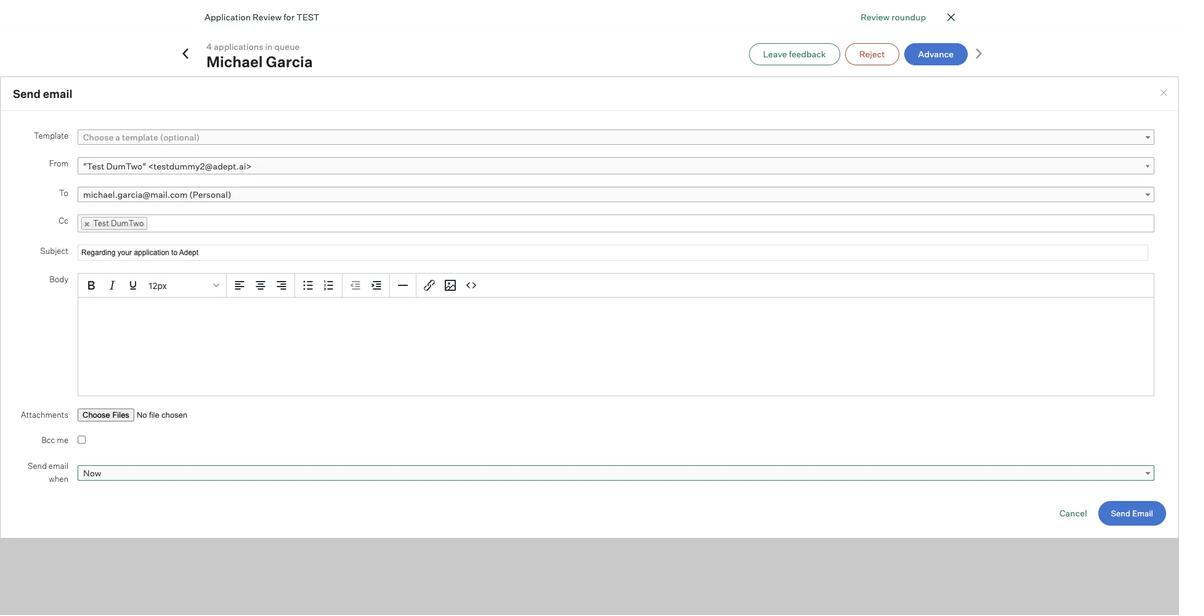 Task type: describe. For each thing, give the bounding box(es) containing it.
send for send email
[[13, 87, 41, 100]]

source:
[[734, 162, 766, 173]]

now
[[83, 468, 101, 478]]

leave feedback button
[[749, 43, 841, 65]]

michael.garcia@mail.com (personal) link
[[78, 187, 1155, 202]]

test dumtwo
[[93, 218, 144, 228]]

michael
[[206, 52, 263, 71]]

0 horizontal spatial the
[[448, 118, 462, 129]]

candidate
[[734, 104, 793, 119]]

next element
[[973, 47, 985, 61]]

dumtwo"
[[106, 161, 146, 172]]

in
[[265, 41, 273, 51]]

snap
[[323, 104, 342, 115]]

advance
[[919, 48, 954, 59]]

bcc me
[[41, 435, 68, 445]]

Subject text field
[[78, 245, 1149, 261]]

email
[[1133, 509, 1154, 518]]

considering
[[399, 118, 447, 129]]

send for send email
[[1111, 509, 1131, 518]]

ensures
[[341, 118, 373, 129]]

candidate actions element
[[930, 100, 945, 122]]

applications
[[214, 41, 263, 51]]

we're
[[375, 118, 397, 129]]

test
[[297, 12, 320, 22]]

role.
[[625, 104, 643, 115]]

judgment,
[[344, 104, 386, 115]]

michael.garcia@mail.com (personal)
[[83, 189, 231, 200]]

michael garcia link
[[206, 52, 313, 71]]

send email
[[13, 87, 72, 100]]

application review for test
[[205, 12, 320, 22]]

choose
[[83, 132, 114, 143]]

cc
[[59, 216, 68, 226]]

4 applications in queue michael garcia
[[206, 41, 313, 71]]

(personal)
[[189, 189, 231, 200]]

responded
[[769, 162, 814, 173]]

cto
[[771, 194, 790, 205]]

responded to an ad on indeed (test dumtwo)
[[734, 162, 911, 185]]

email for send email when
[[49, 461, 68, 471]]

try
[[251, 104, 265, 115]]

previous element
[[179, 47, 192, 61]]

advance button
[[904, 43, 968, 65]]

now link
[[78, 465, 1155, 481]]

"test dumtwo" <testdummy2@adept.ai>
[[83, 161, 252, 172]]

<testdummy2@adept.ai>
[[148, 161, 252, 172]]

reject button
[[845, 43, 899, 65]]

0 vertical spatial and
[[388, 104, 403, 115]]

from
[[49, 159, 68, 168]]

qualified
[[486, 118, 521, 129]]

12px group
[[78, 274, 1154, 298]]

email for send email
[[43, 87, 72, 100]]

applied date: september 18, 2023
[[734, 144, 872, 155]]

leave
[[763, 48, 787, 59]]

cancel link
[[1060, 508, 1088, 518]]

not
[[267, 104, 280, 115]]

12px
[[149, 280, 167, 291]]

candidates.
[[522, 118, 570, 129]]

make
[[292, 104, 314, 115]]

attributes
[[520, 104, 560, 115]]

outlined
[[562, 104, 595, 115]]

"test
[[83, 161, 104, 172]]

send email
[[1111, 509, 1154, 518]]

send for send email when
[[28, 461, 47, 471]]

1 review from the left
[[861, 12, 890, 22]]

michael.garcia@mail.com
[[83, 189, 188, 200]]

reduces
[[271, 118, 304, 129]]

review roundup
[[861, 12, 926, 22]]

2023
[[851, 144, 872, 155]]

tags:
[[734, 194, 757, 204]]

bcc
[[41, 435, 55, 445]]

send email link
[[1099, 501, 1167, 526]]

to inside try not to make a snap judgment, and instead focus on the specific attributes outlined for the role. this reduces bias and ensures we're considering the most qualified candidates.
[[282, 104, 290, 115]]

12px button
[[144, 275, 224, 296]]

a inside try not to make a snap judgment, and instead focus on the specific attributes outlined for the role. this reduces bias and ensures we're considering the most qualified candidates.
[[316, 104, 321, 115]]

try not to make a snap judgment, and instead focus on the specific attributes outlined for the role. this reduces bias and ensures we're considering the most qualified candidates.
[[251, 104, 643, 129]]

none checkbox inside send email dialog
[[78, 436, 86, 444]]

2 toolbar from the left
[[295, 274, 343, 298]]

focus
[[437, 104, 459, 115]]



Task type: vqa. For each thing, say whether or not it's contained in the screenshot.
Send email when's email
yes



Task type: locate. For each thing, give the bounding box(es) containing it.
1 vertical spatial on
[[850, 162, 859, 173]]

an
[[826, 162, 836, 173]]

the up the most
[[473, 104, 486, 115]]

feedback
[[789, 48, 826, 59]]

specific
[[488, 104, 519, 115]]

0 vertical spatial send
[[13, 87, 41, 100]]

on inside try not to make a snap judgment, and instead focus on the specific attributes outlined for the role. this reduces bias and ensures we're considering the most qualified candidates.
[[460, 104, 471, 115]]

the down "focus"
[[448, 118, 462, 129]]

email up when
[[49, 461, 68, 471]]

1 vertical spatial send
[[28, 461, 47, 471]]

choose a template (optional) link
[[78, 130, 1155, 145]]

template
[[34, 131, 68, 141]]

attachments
[[21, 410, 68, 420]]

close image inside send email dialog
[[1159, 88, 1169, 98]]

on
[[460, 104, 471, 115], [850, 162, 859, 173]]

2 horizontal spatial the
[[610, 104, 623, 115]]

send email when
[[28, 461, 68, 484]]

1 horizontal spatial to
[[816, 162, 824, 173]]

send up template
[[13, 87, 41, 100]]

1 horizontal spatial a
[[316, 104, 321, 115]]

email up template
[[43, 87, 72, 100]]

toolbar
[[227, 274, 295, 298], [295, 274, 343, 298], [343, 274, 390, 298], [417, 274, 484, 298]]

cancel
[[1060, 508, 1088, 518]]

1 horizontal spatial and
[[388, 104, 403, 115]]

roundup
[[892, 12, 926, 22]]

None file field
[[78, 409, 229, 422]]

0 horizontal spatial a
[[115, 132, 120, 143]]

test
[[93, 218, 109, 228]]

send left email
[[1111, 509, 1131, 518]]

(optional)
[[160, 132, 200, 143]]

0 vertical spatial close image
[[944, 10, 959, 25]]

to left an
[[816, 162, 824, 173]]

send email dialog
[[0, 76, 1180, 539]]

applied
[[734, 144, 766, 155]]

choose a template (optional)
[[83, 132, 200, 143]]

subject
[[40, 246, 68, 256]]

1 vertical spatial email
[[49, 461, 68, 471]]

to inside responded to an ad on indeed (test dumtwo)
[[816, 162, 824, 173]]

details
[[795, 104, 834, 119]]

4
[[206, 41, 212, 51]]

0 horizontal spatial for
[[284, 12, 295, 22]]

leave feedback
[[763, 48, 826, 59]]

and up we're
[[388, 104, 403, 115]]

a
[[316, 104, 321, 115], [115, 132, 120, 143]]

4 toolbar from the left
[[417, 274, 484, 298]]

the left role. on the right of the page
[[610, 104, 623, 115]]

email inside send email when
[[49, 461, 68, 471]]

to right not on the top left
[[282, 104, 290, 115]]

1 vertical spatial for
[[597, 104, 608, 115]]

None checkbox
[[78, 436, 86, 444]]

review roundup link
[[861, 10, 926, 23]]

body
[[49, 274, 68, 284]]

(test
[[890, 162, 911, 173]]

on up the most
[[460, 104, 471, 115]]

review
[[861, 12, 890, 22], [253, 12, 282, 22]]

most
[[463, 118, 484, 129]]

to
[[282, 104, 290, 115], [816, 162, 824, 173]]

none file field inside send email dialog
[[78, 409, 229, 422]]

review left roundup
[[861, 12, 890, 22]]

18,
[[839, 144, 850, 155]]

on right ad
[[850, 162, 859, 173]]

garcia
[[266, 52, 313, 71]]

for inside try not to make a snap judgment, and instead focus on the specific attributes outlined for the role. this reduces bias and ensures we're considering the most qualified candidates.
[[597, 104, 608, 115]]

0 horizontal spatial on
[[460, 104, 471, 115]]

1 toolbar from the left
[[227, 274, 295, 298]]

date:
[[768, 144, 790, 155]]

1 vertical spatial to
[[816, 162, 824, 173]]

12px toolbar
[[78, 274, 227, 298]]

0 horizontal spatial to
[[282, 104, 290, 115]]

send down bcc
[[28, 461, 47, 471]]

previous image
[[179, 47, 192, 59]]

and down snap
[[324, 118, 339, 129]]

me
[[57, 435, 68, 445]]

1 horizontal spatial review
[[861, 12, 890, 22]]

review up in
[[253, 12, 282, 22]]

bias
[[306, 118, 322, 129]]

email
[[43, 87, 72, 100], [49, 461, 68, 471]]

september
[[793, 144, 837, 155]]

application
[[205, 12, 251, 22]]

0 horizontal spatial and
[[324, 118, 339, 129]]

send inside send email when
[[28, 461, 47, 471]]

a right choose
[[115, 132, 120, 143]]

"test dumtwo" <testdummy2@adept.ai> link
[[78, 157, 1155, 175]]

1 horizontal spatial close image
[[1159, 88, 1169, 98]]

2 vertical spatial send
[[1111, 509, 1131, 518]]

for
[[284, 12, 295, 22], [597, 104, 608, 115]]

0 vertical spatial email
[[43, 87, 72, 100]]

add a candidate tag image
[[870, 194, 880, 204]]

2 review from the left
[[253, 12, 282, 22]]

this
[[251, 118, 269, 129]]

1 vertical spatial close image
[[1159, 88, 1169, 98]]

close image
[[944, 10, 959, 25], [1159, 88, 1169, 98]]

a inside dialog
[[115, 132, 120, 143]]

template
[[122, 132, 158, 143]]

1 horizontal spatial the
[[473, 104, 486, 115]]

1 horizontal spatial for
[[597, 104, 608, 115]]

to
[[59, 188, 68, 198]]

dumtwo)
[[734, 175, 772, 185]]

send
[[13, 87, 41, 100], [28, 461, 47, 471], [1111, 509, 1131, 518]]

0 horizontal spatial close image
[[944, 10, 959, 25]]

0 horizontal spatial review
[[253, 12, 282, 22]]

0 vertical spatial on
[[460, 104, 471, 115]]

send inside send email link
[[1111, 509, 1131, 518]]

0 vertical spatial a
[[316, 104, 321, 115]]

1 vertical spatial and
[[324, 118, 339, 129]]

0 vertical spatial for
[[284, 12, 295, 22]]

candidate details
[[734, 104, 834, 119]]

and
[[388, 104, 403, 115], [324, 118, 339, 129]]

instead
[[405, 104, 435, 115]]

for left test
[[284, 12, 295, 22]]

when
[[49, 474, 68, 484]]

3 toolbar from the left
[[343, 274, 390, 298]]

a left snap
[[316, 104, 321, 115]]

for right the outlined
[[597, 104, 608, 115]]

1 vertical spatial a
[[115, 132, 120, 143]]

0 vertical spatial to
[[282, 104, 290, 115]]

ad
[[838, 162, 848, 173]]

1 horizontal spatial on
[[850, 162, 859, 173]]

dumtwo
[[111, 218, 144, 228]]

on inside responded to an ad on indeed (test dumtwo)
[[850, 162, 859, 173]]

reject
[[860, 48, 885, 59]]

queue
[[275, 41, 300, 51]]

indeed
[[861, 162, 889, 173]]



